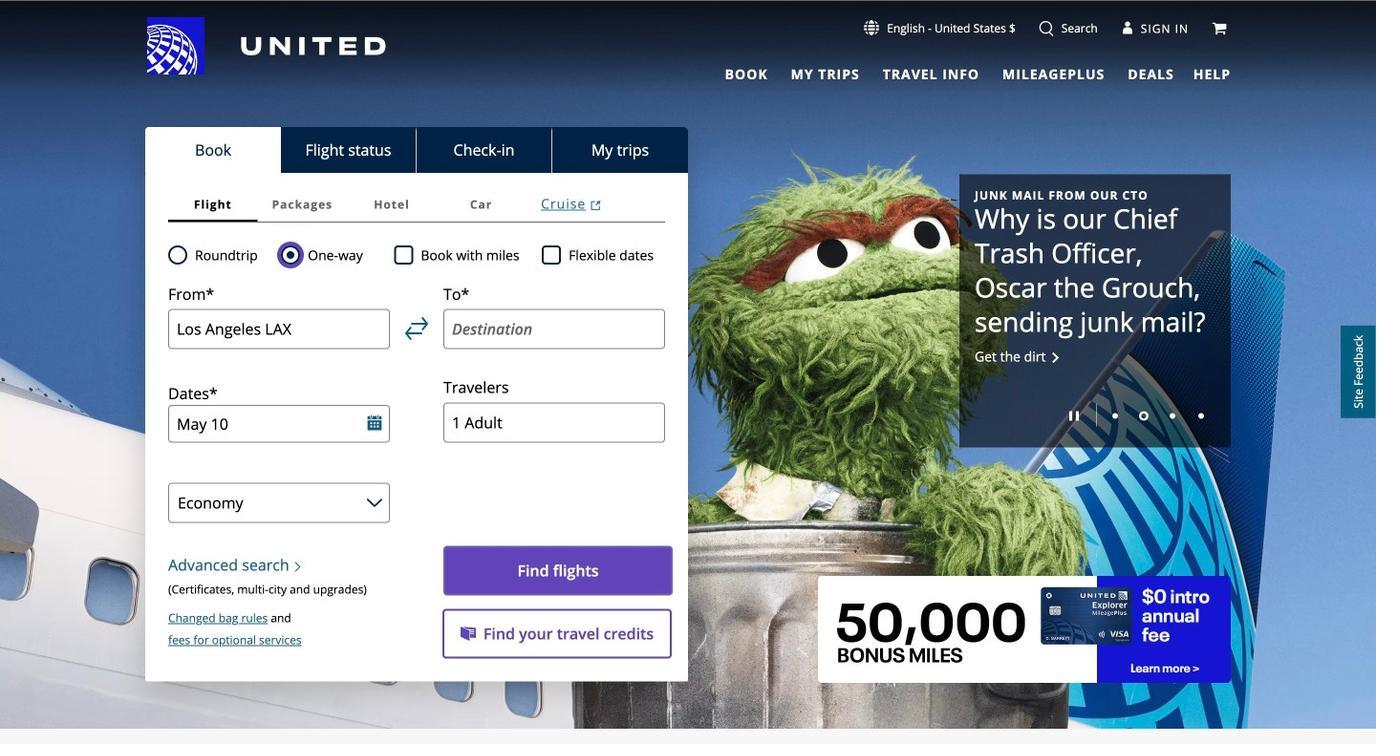 Task type: locate. For each thing, give the bounding box(es) containing it.
0 vertical spatial tab list
[[714, 57, 1178, 86]]

Origin text field
[[168, 309, 390, 349]]

carousel buttons element
[[975, 397, 1216, 433]]

reverse origin and destination image
[[405, 317, 428, 340]]

navigation
[[0, 16, 1376, 86]]

Destination text field
[[444, 309, 665, 349]]

tab list
[[714, 57, 1178, 86], [145, 127, 688, 173], [168, 186, 665, 223]]

united logo link to homepage image
[[147, 17, 386, 75]]

main content
[[0, 1, 1376, 745]]

view cart, click to view list of recently searched saved trips. image
[[1212, 21, 1227, 36]]



Task type: describe. For each thing, give the bounding box(es) containing it.
slide 3 of 4 image
[[1170, 413, 1176, 419]]

slide 4 of 4 image
[[1199, 413, 1204, 419]]

book with miles element
[[394, 244, 542, 267]]

slide 2 of 4 image
[[1139, 411, 1149, 421]]

one way flight search element
[[300, 244, 363, 267]]

pause image
[[1070, 411, 1079, 421]]

round trip flight search element
[[187, 244, 258, 267]]

slide 1 of 4 image
[[1113, 413, 1118, 419]]

currently in english united states	$ enter to change image
[[864, 20, 880, 35]]

Depart text field
[[168, 405, 390, 443]]

2 vertical spatial tab list
[[168, 186, 665, 223]]

1 vertical spatial tab list
[[145, 127, 688, 173]]



Task type: vqa. For each thing, say whether or not it's contained in the screenshot.
2nd City or airport text field from right
no



